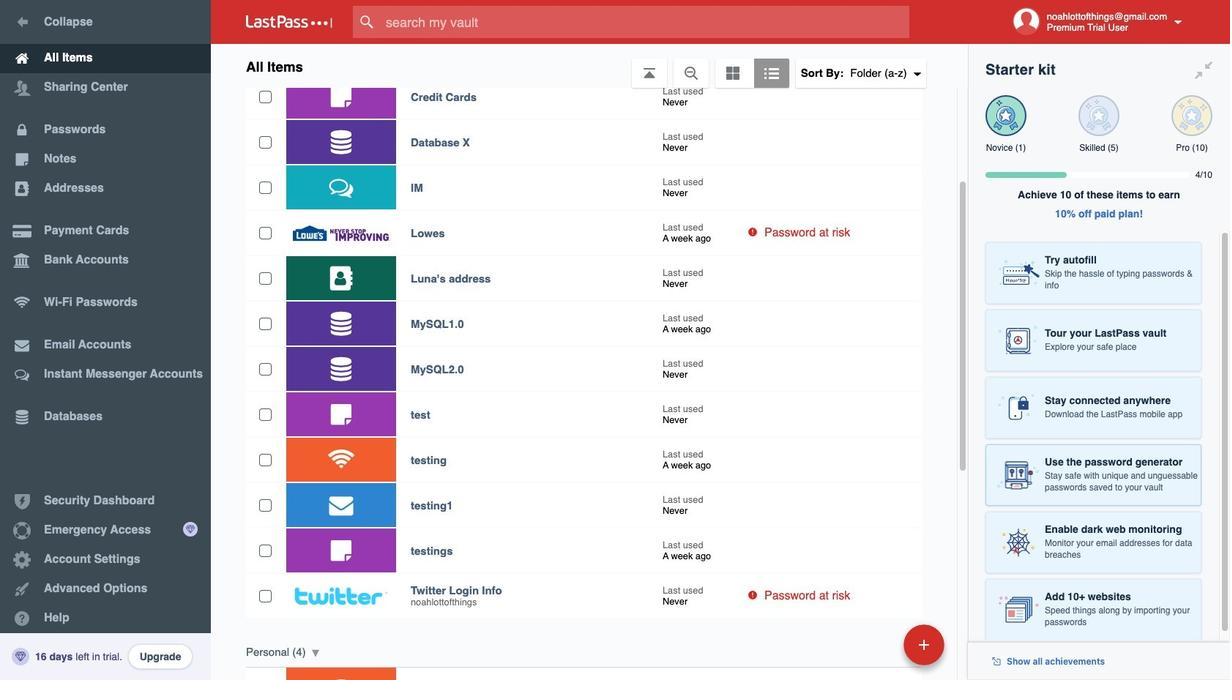 Task type: describe. For each thing, give the bounding box(es) containing it.
Search search field
[[353, 6, 938, 38]]

new item navigation
[[803, 620, 954, 680]]

vault options navigation
[[211, 44, 968, 88]]

search my vault text field
[[353, 6, 938, 38]]

lastpass image
[[246, 15, 333, 29]]



Task type: locate. For each thing, give the bounding box(es) containing it.
main navigation navigation
[[0, 0, 211, 680]]

new item element
[[803, 624, 950, 666]]



